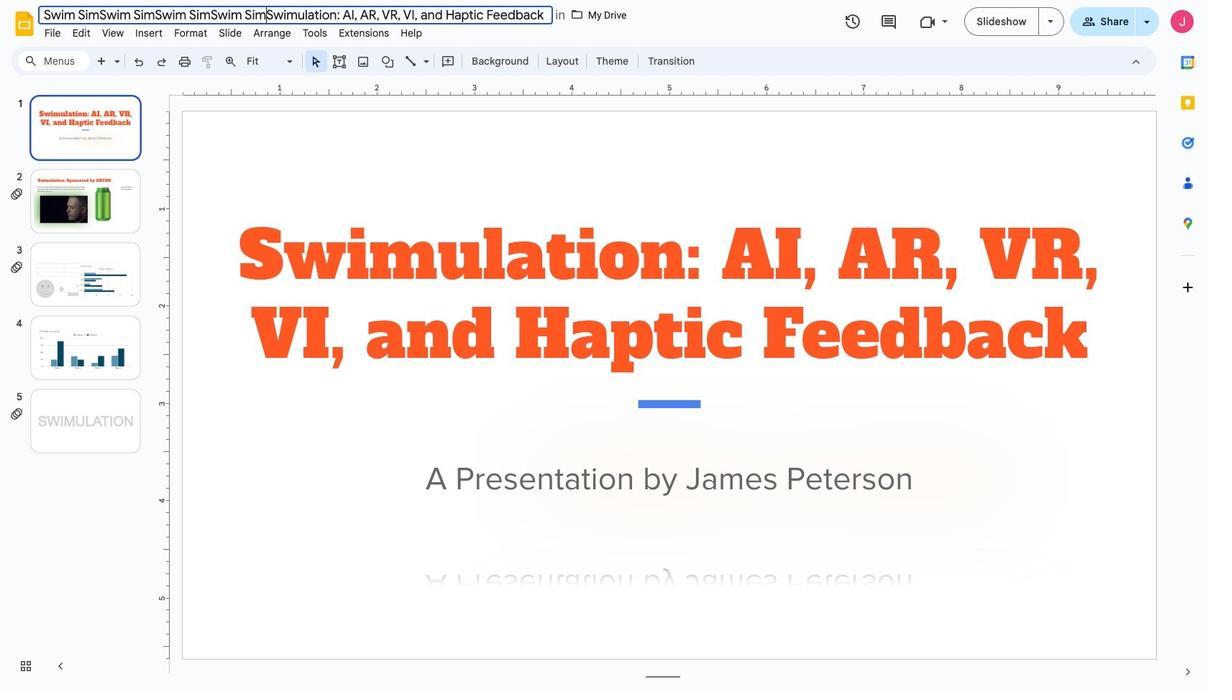 Task type: describe. For each thing, give the bounding box(es) containing it.
located in my drive google drive folder element
[[553, 6, 630, 24]]

menu bar banner
[[0, 0, 1209, 693]]

6 menu item from the left
[[213, 24, 248, 42]]

shape image
[[380, 51, 396, 71]]

Zoom field
[[243, 51, 299, 72]]

text box image
[[332, 55, 347, 69]]

add comment (⌘+option+m) image
[[441, 55, 455, 69]]

7 menu item from the left
[[248, 24, 297, 42]]

print (⌘p) image
[[178, 55, 192, 69]]

hide the menus (ctrl+shift+f) image
[[1130, 55, 1144, 69]]

insert image image
[[355, 51, 372, 71]]

select (esc) image
[[309, 55, 324, 69]]

paint format image
[[201, 55, 215, 69]]

presentation options image
[[1048, 20, 1054, 23]]

undo (⌘z) image
[[132, 55, 146, 69]]

9 menu item from the left
[[333, 24, 395, 42]]

zoom image
[[224, 55, 238, 69]]

menu bar inside menu bar banner
[[39, 19, 428, 42]]

4 menu item from the left
[[130, 24, 169, 42]]

line image
[[404, 55, 419, 69]]

1 menu item from the left
[[39, 24, 67, 42]]

Zoom text field
[[245, 51, 285, 71]]

2 menu item from the left
[[67, 24, 96, 42]]

10 menu item from the left
[[395, 24, 428, 42]]

redo (⌘y) image
[[155, 55, 169, 69]]

select line image
[[420, 52, 430, 57]]



Task type: vqa. For each thing, say whether or not it's contained in the screenshot.
shrink text on overflow icon
no



Task type: locate. For each thing, give the bounding box(es) containing it.
tab list inside menu bar banner
[[1169, 42, 1209, 653]]

5 menu item from the left
[[169, 24, 213, 42]]

navigation
[[0, 81, 158, 693]]

material image
[[571, 8, 584, 21]]

slides home image
[[12, 11, 37, 37]]

main toolbar
[[89, 50, 702, 72]]

menu item up the select line image
[[395, 24, 428, 42]]

share. shared with 3 people. image
[[1083, 15, 1096, 28]]

8 menu item from the left
[[297, 24, 333, 42]]

Rename text field
[[38, 6, 553, 24]]

menu item up insert image
[[333, 24, 395, 42]]

application
[[0, 0, 1209, 693]]

new slide (ctrl+m) image
[[95, 55, 109, 69]]

Menus field
[[18, 51, 90, 71]]

new slide with layout image
[[111, 52, 120, 57]]

menu item up select (esc) icon
[[297, 24, 333, 42]]

last edit was on october 30, 2023 image
[[845, 13, 862, 30]]

menu item up zoom icon
[[213, 24, 248, 42]]

menu item up zoom field
[[248, 24, 297, 42]]

menu item up new slide (ctrl+m) icon
[[67, 24, 96, 42]]

menu item up undo (⌘z) icon
[[130, 24, 169, 42]]

menu item up print (⌘p) "icon"
[[169, 24, 213, 42]]

3 menu item from the left
[[96, 24, 130, 42]]

menu item up new slide with layout icon
[[96, 24, 130, 42]]

show all comments image
[[881, 13, 898, 31]]

tab list
[[1169, 42, 1209, 653]]

menu bar
[[39, 19, 428, 42]]

menu item up 'menus' field
[[39, 24, 67, 42]]

menu item
[[39, 24, 67, 42], [67, 24, 96, 42], [96, 24, 130, 42], [130, 24, 169, 42], [169, 24, 213, 42], [213, 24, 248, 42], [248, 24, 297, 42], [297, 24, 333, 42], [333, 24, 395, 42], [395, 24, 428, 42]]

quick sharing actions image
[[1145, 21, 1151, 43]]



